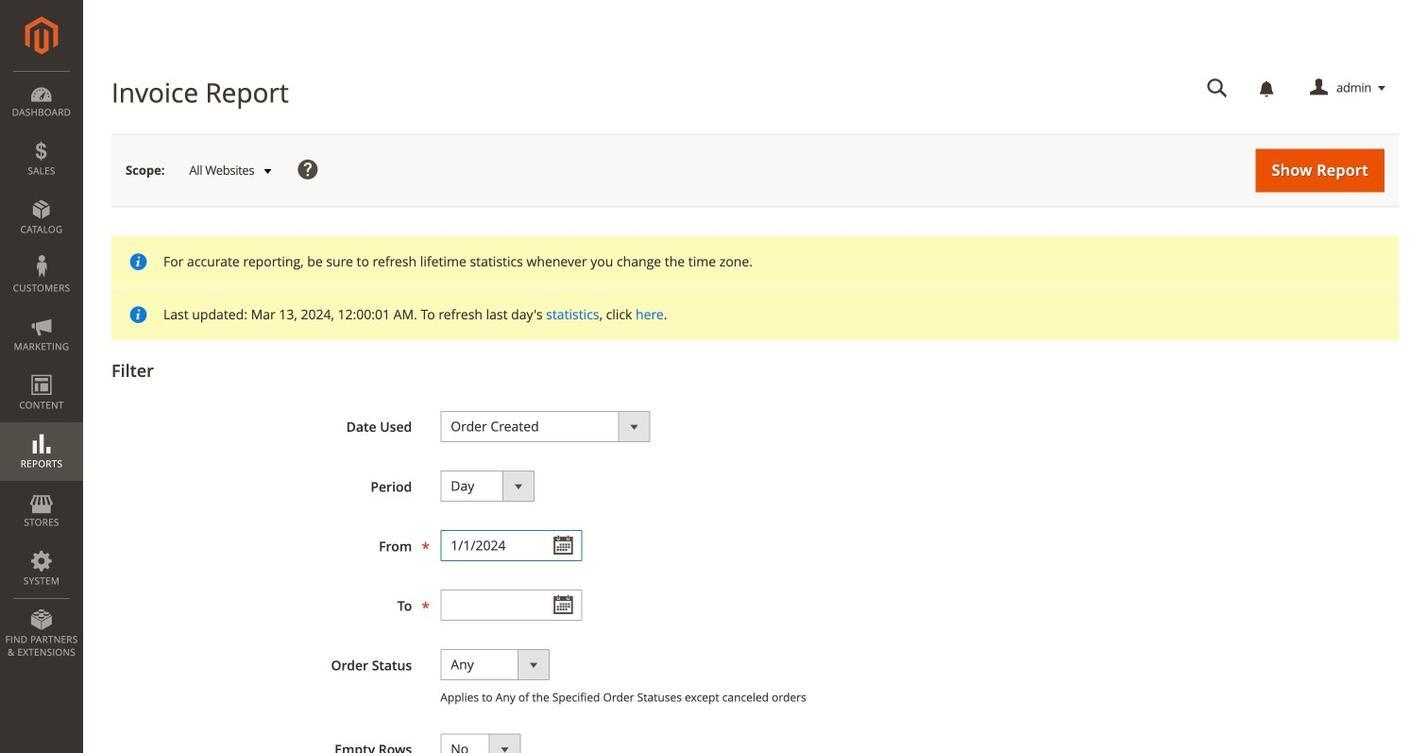 Task type: locate. For each thing, give the bounding box(es) containing it.
magento admin panel image
[[25, 16, 58, 55]]

None text field
[[1194, 72, 1242, 105]]

None text field
[[441, 530, 582, 561], [441, 590, 582, 621], [441, 530, 582, 561], [441, 590, 582, 621]]

menu bar
[[0, 71, 83, 668]]



